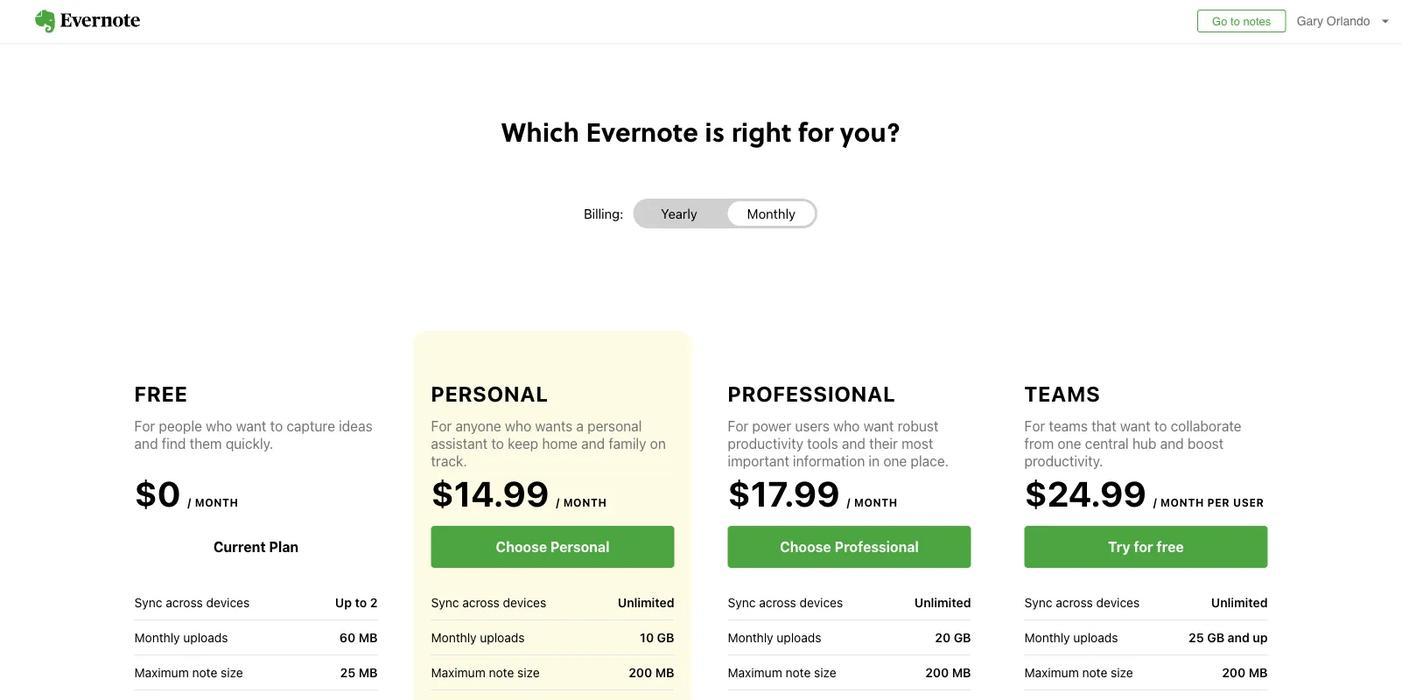 Task type: describe. For each thing, give the bounding box(es) containing it.
teams
[[1049, 418, 1088, 435]]

gary orlando
[[1297, 14, 1371, 28]]

place.
[[911, 453, 949, 470]]

note for 10 gb
[[489, 665, 514, 680]]

billing:
[[584, 206, 624, 221]]

up
[[1253, 631, 1268, 645]]

free
[[1157, 539, 1184, 556]]

professional
[[835, 539, 919, 556]]

free
[[134, 382, 188, 406]]

25 for 25 gb and up
[[1189, 631, 1204, 645]]

want inside for power users who want robust productivity tools and their most important information in one place.
[[864, 418, 894, 435]]

choose personal button
[[431, 526, 675, 568]]

across for 20
[[759, 595, 797, 610]]

mb for 60 mb
[[359, 666, 378, 680]]

for for personal
[[431, 418, 452, 435]]

size for 60 mb
[[221, 665, 243, 680]]

evernote image
[[18, 10, 158, 33]]

$0 / month
[[134, 473, 239, 514]]

month for $14.99
[[563, 496, 607, 509]]

people
[[159, 418, 202, 435]]

month for $0
[[195, 496, 239, 509]]

20 gb
[[935, 631, 971, 645]]

25 gb and up
[[1189, 631, 1268, 645]]

sync across devices for 25
[[1025, 595, 1140, 610]]

maximum note size for 25
[[1025, 665, 1133, 680]]

collaborate
[[1171, 418, 1242, 435]]

go to notes link
[[1198, 10, 1286, 32]]

assistant
[[431, 436, 488, 452]]

$14.99 / month
[[431, 473, 607, 514]]

for people who want to capture ideas and find them quickly.
[[134, 418, 373, 452]]

and inside 'for teams that want to collaborate from one central hub and boost productivity.'
[[1161, 436, 1184, 452]]

$14.99
[[431, 473, 549, 514]]

month for $24.99
[[1161, 496, 1205, 509]]

robust
[[898, 418, 939, 435]]

size for 25 gb and up
[[1111, 665, 1133, 680]]

important
[[728, 453, 790, 470]]

size for 20 gb
[[814, 665, 837, 680]]

one inside 'for teams that want to collaborate from one central hub and boost productivity.'
[[1058, 436, 1082, 452]]

uploads for 20 gb
[[777, 630, 822, 645]]

monthly for 60 mb
[[134, 630, 180, 645]]

devices for 60 mb
[[206, 595, 250, 610]]

gb for 25
[[1208, 631, 1225, 645]]

users
[[795, 418, 830, 435]]

60
[[340, 631, 356, 645]]

200 mb for 25 gb and up
[[1222, 666, 1268, 680]]

wants
[[535, 418, 573, 435]]

and inside for people who want to capture ideas and find them quickly.
[[134, 436, 158, 452]]

is
[[705, 113, 725, 150]]

200 mb for 10 gb
[[629, 666, 675, 680]]

uploads for 60 mb
[[183, 630, 228, 645]]

monthly for 10 gb
[[431, 630, 477, 645]]

to right go
[[1231, 14, 1240, 28]]

month for $17.99
[[854, 496, 898, 509]]

25 for 25 mb
[[340, 666, 356, 680]]

25 mb
[[340, 666, 378, 680]]

on
[[650, 436, 666, 452]]

gb for 20
[[954, 631, 971, 645]]

home
[[542, 436, 578, 452]]

notes
[[1244, 14, 1271, 28]]

that
[[1092, 418, 1117, 435]]

for power users who want robust productivity tools and their most important information in one place.
[[728, 418, 949, 470]]

them
[[190, 436, 222, 452]]

a
[[576, 418, 584, 435]]

10 gb
[[640, 631, 675, 645]]

for teams that want to collaborate from one central hub and boost productivity.
[[1025, 418, 1242, 470]]

gary
[[1297, 14, 1324, 28]]

mb for 20 gb
[[952, 666, 971, 680]]

which evernote is right for you?
[[502, 113, 901, 150]]

note for 60 mb
[[192, 665, 217, 680]]

to inside the for anyone who wants a personal assistant to keep home and family on track.
[[491, 436, 504, 452]]

size for 10 gb
[[518, 665, 540, 680]]

current
[[213, 539, 266, 556]]

for for professional
[[728, 418, 749, 435]]

boost
[[1188, 436, 1224, 452]]

devices for 10 gb
[[503, 595, 546, 610]]

central
[[1085, 436, 1129, 452]]

anyone
[[456, 418, 501, 435]]

right
[[732, 113, 792, 150]]

note for 25 gb and up
[[1083, 665, 1108, 680]]

sync across devices for 20
[[728, 595, 843, 610]]

sync for 25 gb and up
[[1025, 595, 1053, 610]]

monthly uploads for 20 gb
[[728, 630, 822, 645]]

60 mb
[[340, 631, 378, 645]]

sync across devices for 10
[[431, 595, 546, 610]]

$0
[[134, 473, 181, 514]]

hub
[[1133, 436, 1157, 452]]

/ for $0
[[188, 496, 192, 509]]

maximum note size for 10
[[431, 665, 540, 680]]

try for free button
[[1025, 526, 1268, 568]]

200 for 25
[[1222, 666, 1246, 680]]

across for 25
[[1056, 595, 1093, 610]]

gb for 10
[[657, 631, 675, 645]]

family
[[609, 436, 647, 452]]

productivity.
[[1025, 453, 1103, 470]]

try
[[1109, 539, 1131, 556]]

keep
[[508, 436, 539, 452]]

go
[[1213, 14, 1228, 28]]

power
[[752, 418, 792, 435]]

evernote
[[586, 113, 698, 150]]

choose for choose professional
[[780, 539, 832, 556]]

for for free
[[134, 418, 155, 435]]



Task type: locate. For each thing, give the bounding box(es) containing it.
information
[[793, 453, 865, 470]]

across for 10
[[462, 595, 500, 610]]

across
[[166, 595, 203, 610], [462, 595, 500, 610], [759, 595, 797, 610], [1056, 595, 1093, 610]]

sync across devices down current
[[134, 595, 250, 610]]

2 horizontal spatial want
[[1121, 418, 1151, 435]]

for right try
[[1134, 539, 1154, 556]]

1 horizontal spatial 25
[[1189, 631, 1204, 645]]

one inside for power users who want robust productivity tools and their most important information in one place.
[[884, 453, 907, 470]]

uploads for 10 gb
[[480, 630, 525, 645]]

uploads
[[183, 630, 228, 645], [480, 630, 525, 645], [777, 630, 822, 645], [1074, 630, 1118, 645]]

0 horizontal spatial 200
[[629, 666, 652, 680]]

1 maximum note size from the left
[[134, 665, 243, 680]]

devices for 20 gb
[[800, 595, 843, 610]]

0 horizontal spatial gb
[[657, 631, 675, 645]]

professional
[[728, 382, 896, 406]]

maximum note size
[[134, 665, 243, 680], [431, 665, 540, 680], [728, 665, 837, 680], [1025, 665, 1133, 680]]

month inside the $0 / month
[[195, 496, 239, 509]]

mb down the 60 mb
[[359, 666, 378, 680]]

want up their
[[864, 418, 894, 435]]

3 200 from the left
[[1222, 666, 1246, 680]]

who up the tools
[[834, 418, 860, 435]]

0 horizontal spatial for
[[798, 113, 834, 150]]

unlimited up 25 gb and up
[[1212, 596, 1268, 610]]

to up the hub
[[1155, 418, 1167, 435]]

maximum for 25 gb and up
[[1025, 665, 1079, 680]]

1 / from the left
[[188, 496, 192, 509]]

for inside for power users who want robust productivity tools and their most important information in one place.
[[728, 418, 749, 435]]

want inside 'for teams that want to collaborate from one central hub and boost productivity.'
[[1121, 418, 1151, 435]]

to
[[1231, 14, 1240, 28], [270, 418, 283, 435], [1155, 418, 1167, 435], [491, 436, 504, 452], [355, 596, 367, 610]]

3 month from the left
[[854, 496, 898, 509]]

0 horizontal spatial 25
[[340, 666, 356, 680]]

1 horizontal spatial for
[[1134, 539, 1154, 556]]

2
[[370, 596, 378, 610]]

/ inside $14.99 / month
[[556, 496, 560, 509]]

2 who from the left
[[505, 418, 532, 435]]

$24.99
[[1025, 473, 1147, 514]]

sync
[[134, 595, 162, 610], [431, 595, 459, 610], [728, 595, 756, 610], [1025, 595, 1053, 610]]

monthly
[[747, 206, 796, 221], [134, 630, 180, 645], [431, 630, 477, 645], [728, 630, 774, 645], [1025, 630, 1070, 645]]

2 unlimited from the left
[[915, 596, 971, 610]]

1 200 mb from the left
[[629, 666, 675, 680]]

/ inside the $0 / month
[[188, 496, 192, 509]]

2 maximum from the left
[[431, 665, 486, 680]]

3 maximum from the left
[[728, 665, 782, 680]]

unlimited up 20
[[915, 596, 971, 610]]

current plan button
[[134, 526, 378, 568]]

gb right 10
[[657, 631, 675, 645]]

for
[[798, 113, 834, 150], [1134, 539, 1154, 556]]

who inside the for anyone who wants a personal assistant to keep home and family on track.
[[505, 418, 532, 435]]

3 gb from the left
[[1208, 631, 1225, 645]]

1 horizontal spatial who
[[505, 418, 532, 435]]

devices
[[206, 595, 250, 610], [503, 595, 546, 610], [800, 595, 843, 610], [1097, 595, 1140, 610]]

devices down try
[[1097, 595, 1140, 610]]

month up personal
[[563, 496, 607, 509]]

and inside for power users who want robust productivity tools and their most important information in one place.
[[842, 436, 866, 452]]

gb left up
[[1208, 631, 1225, 645]]

200 mb for 20 gb
[[926, 666, 971, 680]]

4 devices from the left
[[1097, 595, 1140, 610]]

2 devices from the left
[[503, 595, 546, 610]]

sync across devices for 60
[[134, 595, 250, 610]]

2 horizontal spatial who
[[834, 418, 860, 435]]

most
[[902, 436, 934, 452]]

choose personal
[[496, 539, 610, 556]]

2 horizontal spatial gb
[[1208, 631, 1225, 645]]

gb right 20
[[954, 631, 971, 645]]

monthly uploads for 25 gb and up
[[1025, 630, 1118, 645]]

1 sync from the left
[[134, 595, 162, 610]]

2 size from the left
[[518, 665, 540, 680]]

to left keep
[[491, 436, 504, 452]]

to inside for people who want to capture ideas and find them quickly.
[[270, 418, 283, 435]]

sync for 20 gb
[[728, 595, 756, 610]]

for inside the for anyone who wants a personal assistant to keep home and family on track.
[[431, 418, 452, 435]]

3 sync from the left
[[728, 595, 756, 610]]

choose for choose personal
[[496, 539, 547, 556]]

capture
[[287, 418, 335, 435]]

3 size from the left
[[814, 665, 837, 680]]

quickly.
[[226, 436, 273, 452]]

0 vertical spatial for
[[798, 113, 834, 150]]

mb
[[359, 631, 378, 645], [359, 666, 378, 680], [656, 666, 675, 680], [952, 666, 971, 680], [1249, 666, 1268, 680]]

maximum for 20 gb
[[728, 665, 782, 680]]

$17.99 / month
[[728, 473, 898, 514]]

1 vertical spatial one
[[884, 453, 907, 470]]

want up quickly.
[[236, 418, 267, 435]]

0 horizontal spatial want
[[236, 418, 267, 435]]

2 sync across devices from the left
[[431, 595, 546, 610]]

month down in
[[854, 496, 898, 509]]

personal
[[431, 382, 549, 406]]

1 horizontal spatial 200 mb
[[926, 666, 971, 680]]

devices down choose professional
[[800, 595, 843, 610]]

current plan
[[213, 539, 299, 556]]

$17.99
[[728, 473, 840, 514]]

monthly for 20 gb
[[728, 630, 774, 645]]

gary orlando link
[[1293, 0, 1403, 43]]

/ right $0
[[188, 496, 192, 509]]

note
[[192, 665, 217, 680], [489, 665, 514, 680], [786, 665, 811, 680], [1083, 665, 1108, 680]]

sync for 10 gb
[[431, 595, 459, 610]]

4 maximum note size from the left
[[1025, 665, 1133, 680]]

0 horizontal spatial choose
[[496, 539, 547, 556]]

want for free
[[236, 418, 267, 435]]

productivity
[[728, 436, 804, 452]]

200 for 20
[[926, 666, 949, 680]]

3 / from the left
[[847, 496, 851, 509]]

and left find at the left of page
[[134, 436, 158, 452]]

1 horizontal spatial gb
[[954, 631, 971, 645]]

choose down $17.99 / month
[[780, 539, 832, 556]]

mb down "20 gb"
[[952, 666, 971, 680]]

3 unlimited from the left
[[1212, 596, 1268, 610]]

teams
[[1025, 382, 1101, 406]]

devices down choose personal
[[503, 595, 546, 610]]

3 across from the left
[[759, 595, 797, 610]]

4 sync across devices from the left
[[1025, 595, 1140, 610]]

$24.99 / month per user
[[1025, 473, 1265, 514]]

to up quickly.
[[270, 418, 283, 435]]

month inside $17.99 / month
[[854, 496, 898, 509]]

1 sync across devices from the left
[[134, 595, 250, 610]]

0 horizontal spatial who
[[206, 418, 232, 435]]

from
[[1025, 436, 1054, 452]]

sync across devices
[[134, 595, 250, 610], [431, 595, 546, 610], [728, 595, 843, 610], [1025, 595, 1140, 610]]

4 note from the left
[[1083, 665, 1108, 680]]

choose inside "button"
[[496, 539, 547, 556]]

month up current
[[195, 496, 239, 509]]

size
[[221, 665, 243, 680], [518, 665, 540, 680], [814, 665, 837, 680], [1111, 665, 1133, 680]]

unlimited for 20 gb
[[915, 596, 971, 610]]

200 down 10
[[629, 666, 652, 680]]

4 for from the left
[[1025, 418, 1046, 435]]

1 200 from the left
[[629, 666, 652, 680]]

up
[[335, 596, 352, 610]]

2 choose from the left
[[780, 539, 832, 556]]

3 note from the left
[[786, 665, 811, 680]]

and inside the for anyone who wants a personal assistant to keep home and family on track.
[[582, 436, 605, 452]]

for inside button
[[1134, 539, 1154, 556]]

who inside for people who want to capture ideas and find them quickly.
[[206, 418, 232, 435]]

to inside 'for teams that want to collaborate from one central hub and boost productivity.'
[[1155, 418, 1167, 435]]

choose professional
[[780, 539, 919, 556]]

for up from
[[1025, 418, 1046, 435]]

2 200 mb from the left
[[926, 666, 971, 680]]

1 maximum from the left
[[134, 665, 189, 680]]

sync across devices down choose personal
[[431, 595, 546, 610]]

2 for from the left
[[431, 418, 452, 435]]

1 horizontal spatial unlimited
[[915, 596, 971, 610]]

choose down $14.99 / month
[[496, 539, 547, 556]]

monthly uploads for 60 mb
[[134, 630, 228, 645]]

3 monthly uploads from the left
[[728, 630, 822, 645]]

maximum for 60 mb
[[134, 665, 189, 680]]

want inside for people who want to capture ideas and find them quickly.
[[236, 418, 267, 435]]

for inside for people who want to capture ideas and find them quickly.
[[134, 418, 155, 435]]

go to notes
[[1213, 14, 1271, 28]]

for for teams
[[1025, 418, 1046, 435]]

2 horizontal spatial 200
[[1222, 666, 1246, 680]]

2 maximum note size from the left
[[431, 665, 540, 680]]

/
[[188, 496, 192, 509], [556, 496, 560, 509], [847, 496, 851, 509], [1154, 496, 1158, 509]]

and left their
[[842, 436, 866, 452]]

who inside for power users who want robust productivity tools and their most important information in one place.
[[834, 418, 860, 435]]

in
[[869, 453, 880, 470]]

/ inside $17.99 / month
[[847, 496, 851, 509]]

you?
[[840, 113, 901, 150]]

one down teams
[[1058, 436, 1082, 452]]

monthly for 25 gb and up
[[1025, 630, 1070, 645]]

25 down 60
[[340, 666, 356, 680]]

want up the hub
[[1121, 418, 1151, 435]]

uploads for 25 gb and up
[[1074, 630, 1118, 645]]

/ for $24.99
[[1154, 496, 1158, 509]]

/ up choose personal "button"
[[556, 496, 560, 509]]

and left up
[[1228, 631, 1250, 645]]

3 200 mb from the left
[[1222, 666, 1268, 680]]

evernote link
[[18, 0, 158, 43]]

1 across from the left
[[166, 595, 203, 610]]

2 horizontal spatial unlimited
[[1212, 596, 1268, 610]]

4 uploads from the left
[[1074, 630, 1118, 645]]

sync across devices down choose professional
[[728, 595, 843, 610]]

personal
[[588, 418, 642, 435]]

track.
[[431, 453, 467, 470]]

2 month from the left
[[563, 496, 607, 509]]

4 size from the left
[[1111, 665, 1133, 680]]

10
[[640, 631, 654, 645]]

3 for from the left
[[728, 418, 749, 435]]

monthly uploads for 10 gb
[[431, 630, 525, 645]]

3 who from the left
[[834, 418, 860, 435]]

maximum
[[134, 665, 189, 680], [431, 665, 486, 680], [728, 665, 782, 680], [1025, 665, 1079, 680]]

and down a
[[582, 436, 605, 452]]

gb
[[657, 631, 675, 645], [954, 631, 971, 645], [1208, 631, 1225, 645]]

choose professional button
[[728, 526, 971, 568]]

0 horizontal spatial 200 mb
[[629, 666, 675, 680]]

unlimited
[[618, 596, 675, 610], [915, 596, 971, 610], [1212, 596, 1268, 610]]

want
[[236, 418, 267, 435], [864, 418, 894, 435], [1121, 418, 1151, 435]]

1 who from the left
[[206, 418, 232, 435]]

2 horizontal spatial 200 mb
[[1222, 666, 1268, 680]]

4 maximum from the left
[[1025, 665, 1079, 680]]

maximum note size for 20
[[728, 665, 837, 680]]

which
[[502, 113, 580, 150]]

1 monthly uploads from the left
[[134, 630, 228, 645]]

their
[[869, 436, 898, 452]]

to left 2
[[355, 596, 367, 610]]

note for 20 gb
[[786, 665, 811, 680]]

yearly
[[661, 206, 698, 221]]

choose
[[496, 539, 547, 556], [780, 539, 832, 556]]

1 note from the left
[[192, 665, 217, 680]]

for up the "assistant"
[[431, 418, 452, 435]]

devices for 25 gb and up
[[1097, 595, 1140, 610]]

/ for $14.99
[[556, 496, 560, 509]]

2 200 from the left
[[926, 666, 949, 680]]

200 down 25 gb and up
[[1222, 666, 1246, 680]]

unlimited for 10 gb
[[618, 596, 675, 610]]

0 horizontal spatial unlimited
[[618, 596, 675, 610]]

month inside $14.99 / month
[[563, 496, 607, 509]]

tools
[[807, 436, 838, 452]]

2 uploads from the left
[[480, 630, 525, 645]]

/ for $17.99
[[847, 496, 851, 509]]

unlimited for 25 gb and up
[[1212, 596, 1268, 610]]

who for free
[[206, 418, 232, 435]]

4 / from the left
[[1154, 496, 1158, 509]]

1 gb from the left
[[657, 631, 675, 645]]

2 sync from the left
[[431, 595, 459, 610]]

200
[[629, 666, 652, 680], [926, 666, 949, 680], [1222, 666, 1246, 680]]

who
[[206, 418, 232, 435], [505, 418, 532, 435], [834, 418, 860, 435]]

personal
[[551, 539, 610, 556]]

1 vertical spatial for
[[1134, 539, 1154, 556]]

/ up choose professional
[[847, 496, 851, 509]]

1 choose from the left
[[496, 539, 547, 556]]

plan
[[269, 539, 299, 556]]

2 note from the left
[[489, 665, 514, 680]]

2 gb from the left
[[954, 631, 971, 645]]

want for teams
[[1121, 418, 1151, 435]]

for anyone who wants a personal assistant to keep home and family on track.
[[431, 418, 666, 470]]

sync for 60 mb
[[134, 595, 162, 610]]

3 maximum note size from the left
[[728, 665, 837, 680]]

choose inside button
[[780, 539, 832, 556]]

try for free
[[1109, 539, 1184, 556]]

1 vertical spatial 25
[[340, 666, 356, 680]]

1 horizontal spatial want
[[864, 418, 894, 435]]

25 left up
[[1189, 631, 1204, 645]]

maximum note size for 60
[[134, 665, 243, 680]]

user
[[1234, 496, 1265, 509]]

200 down 20
[[926, 666, 949, 680]]

for right right
[[798, 113, 834, 150]]

who for personal
[[505, 418, 532, 435]]

1 size from the left
[[221, 665, 243, 680]]

200 mb down "20 gb"
[[926, 666, 971, 680]]

devices down current
[[206, 595, 250, 610]]

25
[[1189, 631, 1204, 645], [340, 666, 356, 680]]

4 monthly uploads from the left
[[1025, 630, 1118, 645]]

1 devices from the left
[[206, 595, 250, 610]]

0 vertical spatial one
[[1058, 436, 1082, 452]]

20
[[935, 631, 951, 645]]

2 want from the left
[[864, 418, 894, 435]]

3 devices from the left
[[800, 595, 843, 610]]

1 unlimited from the left
[[618, 596, 675, 610]]

2 across from the left
[[462, 595, 500, 610]]

1 uploads from the left
[[183, 630, 228, 645]]

200 mb
[[629, 666, 675, 680], [926, 666, 971, 680], [1222, 666, 1268, 680]]

across for 60
[[166, 595, 203, 610]]

sync across devices down try
[[1025, 595, 1140, 610]]

mb for 25 gb and up
[[1249, 666, 1268, 680]]

for left people
[[134, 418, 155, 435]]

4 sync from the left
[[1025, 595, 1053, 610]]

2 monthly uploads from the left
[[431, 630, 525, 645]]

/ inside $24.99 / month per user
[[1154, 496, 1158, 509]]

4 across from the left
[[1056, 595, 1093, 610]]

and right the hub
[[1161, 436, 1184, 452]]

200 mb down 10
[[629, 666, 675, 680]]

orlando
[[1327, 14, 1371, 28]]

mb for 10 gb
[[656, 666, 675, 680]]

maximum for 10 gb
[[431, 665, 486, 680]]

1 horizontal spatial one
[[1058, 436, 1082, 452]]

3 uploads from the left
[[777, 630, 822, 645]]

0 horizontal spatial one
[[884, 453, 907, 470]]

200 for 10
[[629, 666, 652, 680]]

1 want from the left
[[236, 418, 267, 435]]

4 month from the left
[[1161, 496, 1205, 509]]

find
[[162, 436, 186, 452]]

for up productivity
[[728, 418, 749, 435]]

mb right 60
[[359, 631, 378, 645]]

3 sync across devices from the left
[[728, 595, 843, 610]]

mb down up
[[1249, 666, 1268, 680]]

1 month from the left
[[195, 496, 239, 509]]

/ up 'try for free'
[[1154, 496, 1158, 509]]

one right in
[[884, 453, 907, 470]]

3 want from the left
[[1121, 418, 1151, 435]]

1 for from the left
[[134, 418, 155, 435]]

1 horizontal spatial choose
[[780, 539, 832, 556]]

0 vertical spatial 25
[[1189, 631, 1204, 645]]

month left 'per'
[[1161, 496, 1205, 509]]

mb down 10 gb
[[656, 666, 675, 680]]

month inside $24.99 / month per user
[[1161, 496, 1205, 509]]

2 / from the left
[[556, 496, 560, 509]]

unlimited up 10
[[618, 596, 675, 610]]

up to 2
[[335, 596, 378, 610]]

1 horizontal spatial 200
[[926, 666, 949, 680]]

200 mb down up
[[1222, 666, 1268, 680]]

ideas
[[339, 418, 373, 435]]

per
[[1208, 496, 1230, 509]]

for inside 'for teams that want to collaborate from one central hub and boost productivity.'
[[1025, 418, 1046, 435]]

who up keep
[[505, 418, 532, 435]]

who up them
[[206, 418, 232, 435]]



Task type: vqa. For each thing, say whether or not it's contained in the screenshot.
the gb associated with 10
yes



